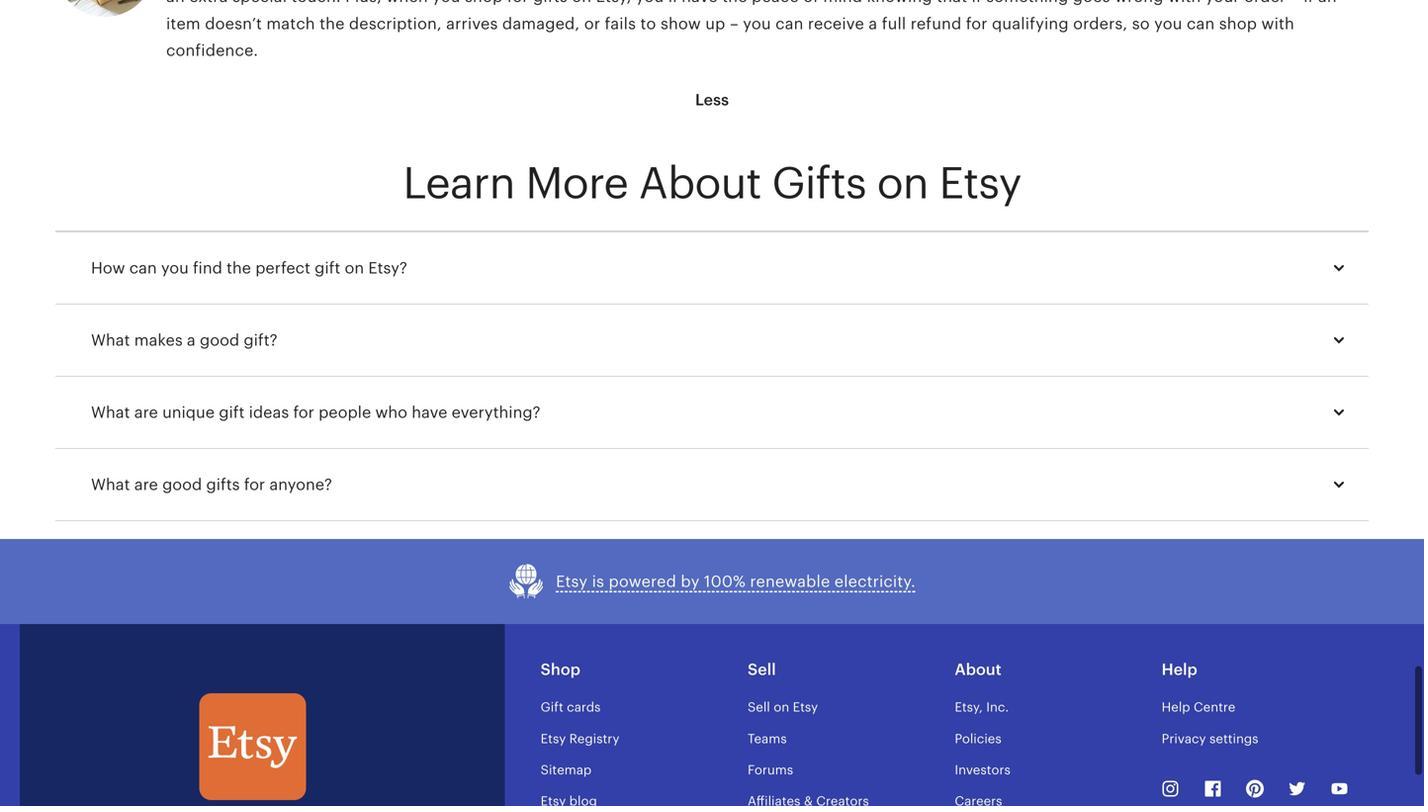 Task type: vqa. For each thing, say whether or not it's contained in the screenshot.


Task type: locate. For each thing, give the bounding box(es) containing it.
gift inside how can you find the perfect gift on etsy? dropdown button
[[315, 259, 341, 277]]

0 vertical spatial gift
[[315, 259, 341, 277]]

people
[[319, 404, 371, 422]]

sell for sell on etsy
[[748, 700, 771, 715]]

for right gifts
[[244, 476, 265, 494]]

help centre
[[1162, 700, 1236, 715]]

on left etsy?
[[345, 259, 364, 277]]

what are good gifts for anyone? button
[[73, 461, 1369, 509]]

shop
[[541, 661, 581, 679]]

teams link
[[748, 731, 787, 746]]

what
[[91, 332, 130, 349], [91, 404, 130, 422], [91, 476, 130, 494]]

etsy
[[939, 158, 1022, 208], [556, 573, 588, 591], [793, 700, 818, 715], [541, 731, 566, 746]]

are inside what are good gifts for anyone? dropdown button
[[134, 476, 158, 494]]

1 vertical spatial sell
[[748, 700, 771, 715]]

help for help
[[1162, 661, 1198, 679]]

2 are from the top
[[134, 476, 158, 494]]

who
[[375, 404, 408, 422]]

gift left ideas
[[219, 404, 245, 422]]

2 horizontal spatial on
[[877, 158, 929, 208]]

less button
[[678, 76, 747, 123]]

about down less dropdown button
[[639, 158, 761, 208]]

how can you find the perfect gift on etsy?
[[91, 259, 408, 277]]

sell up teams link
[[748, 700, 771, 715]]

on up teams link
[[774, 700, 790, 715]]

1 vertical spatial gift
[[219, 404, 245, 422]]

good right a
[[200, 332, 240, 349]]

0 horizontal spatial gift
[[219, 404, 245, 422]]

for
[[293, 404, 314, 422], [244, 476, 265, 494]]

1 vertical spatial for
[[244, 476, 265, 494]]

on
[[877, 158, 929, 208], [345, 259, 364, 277], [774, 700, 790, 715]]

0 vertical spatial are
[[134, 404, 158, 422]]

gift
[[315, 259, 341, 277], [219, 404, 245, 422]]

0 vertical spatial sell
[[748, 661, 776, 679]]

etsy is powered by 100% renewable electricity.
[[556, 573, 916, 591]]

3 what from the top
[[91, 476, 130, 494]]

powered
[[609, 573, 677, 591]]

help up the help centre link on the right bottom of the page
[[1162, 661, 1198, 679]]

registry
[[570, 731, 620, 746]]

are
[[134, 404, 158, 422], [134, 476, 158, 494]]

1 vertical spatial help
[[1162, 700, 1191, 715]]

etsy, inc.
[[955, 700, 1009, 715]]

0 horizontal spatial on
[[345, 259, 364, 277]]

0 vertical spatial for
[[293, 404, 314, 422]]

2 sell from the top
[[748, 700, 771, 715]]

0 vertical spatial on
[[877, 158, 929, 208]]

what makes a good gift? button
[[73, 317, 1369, 364]]

gift cards
[[541, 700, 601, 715]]

about up etsy, inc.
[[955, 661, 1002, 679]]

are left unique
[[134, 404, 158, 422]]

gift right perfect
[[315, 259, 341, 277]]

by
[[681, 573, 700, 591]]

sell for sell
[[748, 661, 776, 679]]

for right ideas
[[293, 404, 314, 422]]

teams
[[748, 731, 787, 746]]

are inside what are unique gift ideas for people who have everything? dropdown button
[[134, 404, 158, 422]]

help
[[1162, 661, 1198, 679], [1162, 700, 1191, 715]]

1 horizontal spatial on
[[774, 700, 790, 715]]

good left gifts
[[162, 476, 202, 494]]

gifts
[[772, 158, 867, 208]]

etsy is powered by 100% renewable electricity. button
[[509, 563, 916, 601]]

0 vertical spatial help
[[1162, 661, 1198, 679]]

learn
[[403, 158, 515, 208]]

are left gifts
[[134, 476, 158, 494]]

1 are from the top
[[134, 404, 158, 422]]

ideas
[[249, 404, 289, 422]]

2 help from the top
[[1162, 700, 1191, 715]]

privacy settings link
[[1162, 731, 1259, 746]]

on right 'gifts'
[[877, 158, 929, 208]]

etsy inside button
[[556, 573, 588, 591]]

makes
[[134, 332, 183, 349]]

good
[[200, 332, 240, 349], [162, 476, 202, 494]]

gift cards link
[[541, 700, 601, 715]]

1 what from the top
[[91, 332, 130, 349]]

0 vertical spatial what
[[91, 332, 130, 349]]

2 vertical spatial what
[[91, 476, 130, 494]]

etsy registry link
[[541, 731, 620, 746]]

1 vertical spatial are
[[134, 476, 158, 494]]

how
[[91, 259, 125, 277]]

sell on etsy
[[748, 700, 818, 715]]

1 horizontal spatial about
[[955, 661, 1002, 679]]

sell up sell on etsy link
[[748, 661, 776, 679]]

1 sell from the top
[[748, 661, 776, 679]]

help up privacy
[[1162, 700, 1191, 715]]

about
[[639, 158, 761, 208], [955, 661, 1002, 679]]

gift inside what are unique gift ideas for people who have everything? dropdown button
[[219, 404, 245, 422]]

on inside dropdown button
[[345, 259, 364, 277]]

investors link
[[955, 763, 1011, 778]]

sell
[[748, 661, 776, 679], [748, 700, 771, 715]]

1 help from the top
[[1162, 661, 1198, 679]]

2 what from the top
[[91, 404, 130, 422]]

have
[[412, 404, 448, 422]]

renewable
[[750, 573, 831, 591]]

1 vertical spatial what
[[91, 404, 130, 422]]

1 horizontal spatial for
[[293, 404, 314, 422]]

is
[[592, 573, 605, 591]]

1 vertical spatial on
[[345, 259, 364, 277]]

0 horizontal spatial for
[[244, 476, 265, 494]]

are for good
[[134, 476, 158, 494]]

1 horizontal spatial gift
[[315, 259, 341, 277]]

what makes a good gift?
[[91, 332, 278, 349]]

0 vertical spatial about
[[639, 158, 761, 208]]



Task type: describe. For each thing, give the bounding box(es) containing it.
cards
[[567, 700, 601, 715]]

are for unique
[[134, 404, 158, 422]]

0 vertical spatial good
[[200, 332, 240, 349]]

sitemap
[[541, 763, 592, 778]]

what are unique gift ideas for people who have everything? button
[[73, 389, 1369, 437]]

what for what makes a good gift?
[[91, 332, 130, 349]]

etsy, inc. link
[[955, 700, 1009, 715]]

0 horizontal spatial about
[[639, 158, 761, 208]]

investors
[[955, 763, 1011, 778]]

privacy settings
[[1162, 731, 1259, 746]]

etsy?
[[368, 259, 408, 277]]

find
[[193, 259, 222, 277]]

learn more about gifts on etsy tab panel
[[55, 233, 1369, 522]]

1 vertical spatial about
[[955, 661, 1002, 679]]

everything?
[[452, 404, 541, 422]]

100%
[[704, 573, 746, 591]]

gifts
[[206, 476, 240, 494]]

more
[[526, 158, 628, 208]]

perfect
[[255, 259, 311, 277]]

how can you find the perfect gift on etsy? button
[[73, 245, 1369, 292]]

what are good gifts for anyone?
[[91, 476, 332, 494]]

gift
[[541, 700, 564, 715]]

can
[[129, 259, 157, 277]]

help centre link
[[1162, 700, 1236, 715]]

sitemap link
[[541, 763, 592, 778]]

you
[[161, 259, 189, 277]]

policies
[[955, 731, 1002, 746]]

etsy registry
[[541, 731, 620, 746]]

privacy
[[1162, 731, 1207, 746]]

what are unique gift ideas for people who have everything?
[[91, 404, 541, 422]]

what for what are unique gift ideas for people who have everything?
[[91, 404, 130, 422]]

help for help centre
[[1162, 700, 1191, 715]]

etsy,
[[955, 700, 983, 715]]

less
[[696, 91, 729, 109]]

learn more about gifts on etsy
[[403, 158, 1022, 208]]

unique
[[162, 404, 215, 422]]

sell on etsy link
[[748, 700, 818, 715]]

a
[[187, 332, 196, 349]]

policies link
[[955, 731, 1002, 746]]

centre
[[1194, 700, 1236, 715]]

electricity.
[[835, 573, 916, 591]]

forums link
[[748, 763, 794, 778]]

anyone?
[[270, 476, 332, 494]]

what for what are good gifts for anyone?
[[91, 476, 130, 494]]

gift?
[[244, 332, 278, 349]]

forums
[[748, 763, 794, 778]]

inc.
[[987, 700, 1009, 715]]

the
[[227, 259, 251, 277]]

1 vertical spatial good
[[162, 476, 202, 494]]

settings
[[1210, 731, 1259, 746]]

2 vertical spatial on
[[774, 700, 790, 715]]



